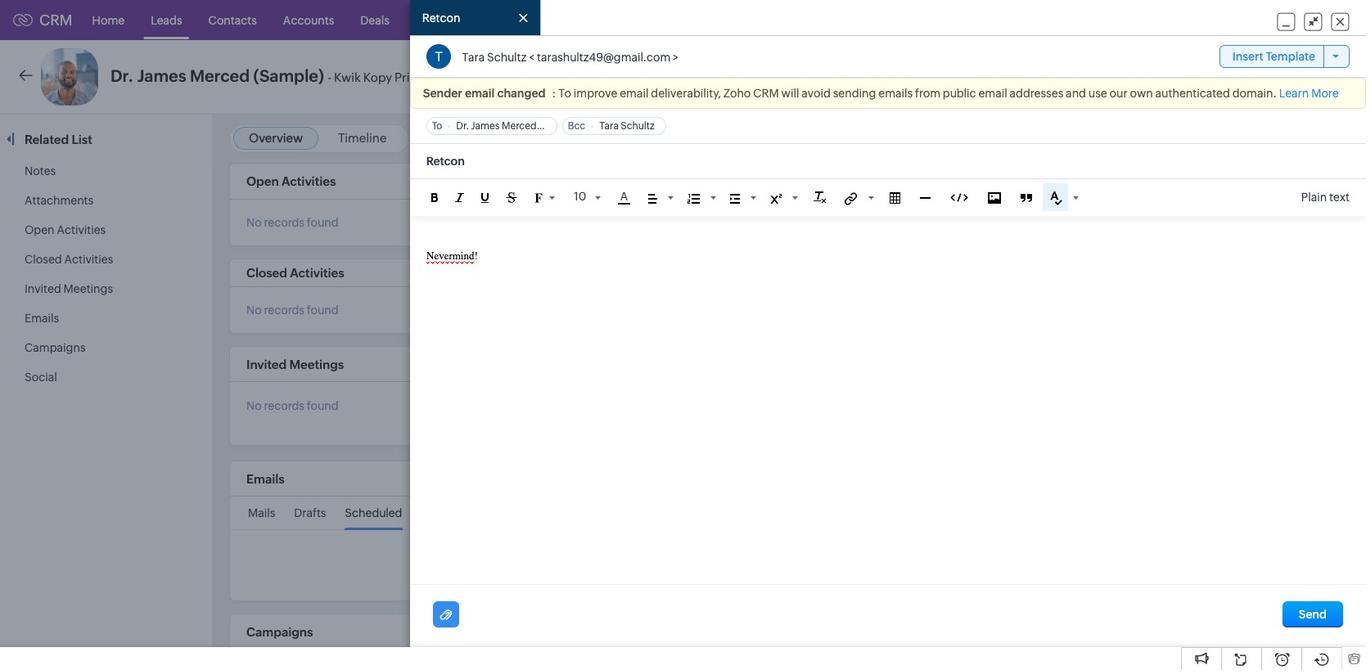 Task type: locate. For each thing, give the bounding box(es) containing it.
found for invited meetings
[[307, 400, 339, 413]]

merced
[[190, 66, 250, 85], [502, 121, 537, 132]]

-
[[328, 70, 332, 84]]

insert
[[1233, 50, 1264, 63]]

1 vertical spatial no records found
[[246, 304, 339, 317]]

0 vertical spatial (sample)
[[253, 66, 324, 85]]

deals
[[361, 14, 390, 27]]

1 vertical spatial send
[[1299, 609, 1327, 622]]

kwik
[[334, 70, 361, 84]]

notes link
[[25, 165, 56, 178]]

email
[[465, 87, 495, 100], [620, 87, 649, 100], [979, 87, 1008, 100]]

learn more link
[[1280, 87, 1339, 100]]

1 horizontal spatial :
[[1286, 137, 1290, 149]]

2 found from the top
[[307, 304, 339, 317]]

1 horizontal spatial emails
[[246, 473, 285, 486]]

tara schultz
[[600, 121, 655, 132]]

invited
[[25, 283, 61, 296], [246, 358, 287, 372]]

and
[[1066, 87, 1087, 100]]

1 vertical spatial (sample)
[[539, 121, 579, 132]]

send email button
[[1054, 64, 1147, 90]]

profile image
[[1293, 7, 1319, 33]]

2 no from the top
[[246, 304, 262, 317]]

addresses
[[1010, 87, 1064, 100]]

0 vertical spatial records
[[264, 216, 305, 229]]

1 horizontal spatial email
[[620, 87, 649, 100]]

emails
[[25, 312, 59, 325], [246, 473, 285, 486]]

1 vertical spatial merced
[[502, 121, 537, 132]]

send inside 'button'
[[1299, 609, 1327, 622]]

found
[[307, 216, 339, 229], [307, 304, 339, 317], [307, 400, 339, 413]]

1 horizontal spatial crm
[[754, 87, 779, 100]]

2 no records found from the top
[[246, 304, 339, 317]]

send inside button
[[1070, 70, 1098, 84]]

invited meetings
[[25, 283, 113, 296], [246, 358, 344, 372]]

1 horizontal spatial campaigns link
[[654, 0, 741, 40]]

dr.
[[111, 66, 134, 85], [456, 121, 469, 132]]

emails up mails
[[246, 473, 285, 486]]

records
[[264, 216, 305, 229], [264, 304, 305, 317], [264, 400, 305, 413]]

1 vertical spatial to
[[432, 121, 442, 132]]

merced down contacts
[[190, 66, 250, 85]]

no records found
[[246, 216, 339, 229], [246, 304, 339, 317], [246, 400, 339, 413]]

records for invited
[[264, 400, 305, 413]]

1 vertical spatial james
[[471, 121, 500, 132]]

2 vertical spatial campaigns
[[246, 626, 313, 639]]

1 vertical spatial no
[[246, 304, 262, 317]]

2 vertical spatial no
[[246, 400, 262, 413]]

closed
[[25, 253, 62, 266], [246, 266, 287, 280]]

(sample) for dr. james merced (sample) - kwik kopy printing
[[253, 66, 324, 85]]

last
[[1225, 137, 1246, 149]]

1 horizontal spatial dr.
[[456, 121, 469, 132]]

0 vertical spatial crm
[[39, 11, 73, 29]]

open activities down overview on the left
[[246, 174, 336, 188]]

0 horizontal spatial james
[[137, 66, 186, 85]]

1 vertical spatial open
[[25, 224, 55, 237]]

open down attachments link
[[25, 224, 55, 237]]

merced down changed
[[502, 121, 537, 132]]

crm left home
[[39, 11, 73, 29]]

3 no from the top
[[246, 400, 262, 413]]

2 vertical spatial no records found
[[246, 400, 339, 413]]

0 vertical spatial send
[[1070, 70, 1098, 84]]

(sample) for dr. james merced (sample)
[[539, 121, 579, 132]]

0 horizontal spatial merced
[[190, 66, 250, 85]]

0 horizontal spatial email
[[465, 87, 495, 100]]

to left 'improve'
[[559, 87, 572, 100]]

(sample) down 'improve'
[[539, 121, 579, 132]]

1 vertical spatial dr.
[[456, 121, 469, 132]]

0 vertical spatial to
[[559, 87, 572, 100]]

0 vertical spatial no records found
[[246, 216, 339, 229]]

1 horizontal spatial (sample)
[[539, 121, 579, 132]]

:
[[552, 87, 556, 100], [1286, 137, 1290, 149]]

email right sender
[[465, 87, 495, 100]]

edit
[[1255, 70, 1276, 84]]

zoho
[[724, 87, 751, 100]]

create menu image
[[1119, 10, 1140, 30]]

3 no records found from the top
[[246, 400, 339, 413]]

template
[[1266, 50, 1316, 63]]

home
[[92, 14, 125, 27]]

2 horizontal spatial campaigns
[[667, 14, 728, 27]]

0 horizontal spatial campaigns link
[[25, 341, 86, 355]]

1 vertical spatial emails
[[246, 473, 285, 486]]

0 vertical spatial campaigns
[[667, 14, 728, 27]]

0 vertical spatial dr.
[[111, 66, 134, 85]]

2 vertical spatial found
[[307, 400, 339, 413]]

no for closed
[[246, 304, 262, 317]]

1 email from the left
[[465, 87, 495, 100]]

closed activities
[[25, 253, 113, 266], [246, 266, 344, 280]]

sender
[[423, 87, 463, 100]]

to down sender
[[432, 121, 442, 132]]

0 horizontal spatial invited
[[25, 283, 61, 296]]

0 vertical spatial :
[[552, 87, 556, 100]]

0 vertical spatial campaigns link
[[654, 0, 741, 40]]

1 horizontal spatial james
[[471, 121, 500, 132]]

0 horizontal spatial send
[[1070, 70, 1098, 84]]

dr. down home
[[111, 66, 134, 85]]

avoid
[[802, 87, 831, 100]]

crm
[[39, 11, 73, 29], [754, 87, 779, 100]]

1 no from the top
[[246, 216, 262, 229]]

open activities link
[[25, 224, 106, 237]]

send
[[1070, 70, 1098, 84], [1299, 609, 1327, 622]]

home link
[[79, 0, 138, 40]]

will
[[782, 87, 800, 100]]

1 vertical spatial invited
[[246, 358, 287, 372]]

1 vertical spatial open activities
[[25, 224, 106, 237]]

public
[[943, 87, 977, 100]]

meetings
[[471, 14, 521, 27], [64, 283, 113, 296], [289, 358, 344, 372]]

open activities up closed activities link
[[25, 224, 106, 237]]

campaigns link
[[654, 0, 741, 40], [25, 341, 86, 355]]

1 horizontal spatial open
[[246, 174, 279, 188]]

dr. for dr. james merced (sample)
[[456, 121, 469, 132]]

plain text
[[1302, 191, 1350, 204]]

email
[[1101, 70, 1130, 84]]

0 vertical spatial invited meetings
[[25, 283, 113, 296]]

1 horizontal spatial merced
[[502, 121, 537, 132]]

1 vertical spatial invited meetings
[[246, 358, 344, 372]]

3 email from the left
[[979, 87, 1008, 100]]

1 horizontal spatial invited meetings
[[246, 358, 344, 372]]

learn
[[1280, 87, 1310, 100]]

records for closed
[[264, 304, 305, 317]]

indent image
[[731, 194, 741, 204]]

0 vertical spatial james
[[137, 66, 186, 85]]

email right public
[[979, 87, 1008, 100]]

10 link
[[572, 188, 601, 206]]

(sample) left -
[[253, 66, 324, 85]]

1 horizontal spatial meetings
[[289, 358, 344, 372]]

1 vertical spatial :
[[1286, 137, 1290, 149]]

0 vertical spatial merced
[[190, 66, 250, 85]]

1 horizontal spatial closed
[[246, 266, 287, 280]]

0 vertical spatial no
[[246, 216, 262, 229]]

no records found for meetings
[[246, 400, 339, 413]]

a link
[[618, 190, 631, 205]]

0 horizontal spatial meetings
[[64, 283, 113, 296]]

1 horizontal spatial send
[[1299, 609, 1327, 622]]

deliverability,
[[651, 87, 721, 100]]

0 horizontal spatial dr.
[[111, 66, 134, 85]]

attachments
[[25, 194, 93, 207]]

links image
[[845, 192, 858, 205]]

kopy
[[363, 70, 392, 84]]

emails down invited meetings link
[[25, 312, 59, 325]]

found for closed activities
[[307, 304, 339, 317]]

0 vertical spatial found
[[307, 216, 339, 229]]

sender email changed : to improve email deliverability, zoho crm will avoid sending emails from public email addresses and use our own authenticated domain. learn more
[[423, 87, 1339, 100]]

0 horizontal spatial campaigns
[[25, 341, 86, 355]]

2 records from the top
[[264, 304, 305, 317]]

email up the schultz
[[620, 87, 649, 100]]

1 vertical spatial campaigns link
[[25, 341, 86, 355]]

1 horizontal spatial open activities
[[246, 174, 336, 188]]

2 horizontal spatial meetings
[[471, 14, 521, 27]]

1 vertical spatial crm
[[754, 87, 779, 100]]

campaigns
[[667, 14, 728, 27], [25, 341, 86, 355], [246, 626, 313, 639]]

campaigns link up the deliverability,
[[654, 0, 741, 40]]

james
[[137, 66, 186, 85], [471, 121, 500, 132]]

a
[[620, 190, 628, 203]]

send for send email
[[1070, 70, 1098, 84]]

1 vertical spatial records
[[264, 304, 305, 317]]

0 horizontal spatial (sample)
[[253, 66, 324, 85]]

list image
[[688, 194, 700, 204]]

0 vertical spatial meetings
[[471, 14, 521, 27]]

: left "12:21"
[[1286, 137, 1290, 149]]

0 horizontal spatial emails
[[25, 312, 59, 325]]

(sample)
[[253, 66, 324, 85], [539, 121, 579, 132]]

open activities
[[246, 174, 336, 188], [25, 224, 106, 237]]

2 vertical spatial records
[[264, 400, 305, 413]]

2 horizontal spatial email
[[979, 87, 1008, 100]]

campaigns link down emails link
[[25, 341, 86, 355]]

to
[[559, 87, 572, 100], [432, 121, 442, 132]]

insert template button
[[1220, 45, 1350, 68]]

1 vertical spatial campaigns
[[25, 341, 86, 355]]

2 vertical spatial meetings
[[289, 358, 344, 372]]

mails
[[248, 507, 276, 520]]

convert
[[1171, 70, 1214, 84]]

1 no records found from the top
[[246, 216, 339, 229]]

james down changed
[[471, 121, 500, 132]]

open down overview on the left
[[246, 174, 279, 188]]

3 records from the top
[[264, 400, 305, 413]]

crm link
[[13, 11, 73, 29]]

1 records from the top
[[264, 216, 305, 229]]

closed activities link
[[25, 253, 113, 266]]

crm left will
[[754, 87, 779, 100]]

0 horizontal spatial :
[[552, 87, 556, 100]]

3 found from the top
[[307, 400, 339, 413]]

james down leads link at left
[[137, 66, 186, 85]]

attachments link
[[25, 194, 93, 207]]

1 vertical spatial found
[[307, 304, 339, 317]]

dr. down sender
[[456, 121, 469, 132]]

: right changed
[[552, 87, 556, 100]]

social link
[[25, 371, 57, 384]]

profile element
[[1283, 0, 1329, 40]]

no for invited
[[246, 400, 262, 413]]



Task type: describe. For each thing, give the bounding box(es) containing it.
update
[[1248, 137, 1284, 149]]

improve
[[574, 87, 618, 100]]

schultz
[[621, 121, 655, 132]]

create menu element
[[1110, 0, 1150, 40]]

0 vertical spatial emails
[[25, 312, 59, 325]]

1 found from the top
[[307, 216, 339, 229]]

tara
[[600, 121, 619, 132]]

domain.
[[1233, 87, 1277, 100]]

accounts link
[[270, 0, 347, 40]]

more
[[1312, 87, 1339, 100]]

edit button
[[1238, 64, 1293, 90]]

send button
[[1283, 602, 1344, 628]]

0 vertical spatial open
[[246, 174, 279, 188]]

documents
[[754, 14, 816, 27]]

campaigns inside "link"
[[667, 14, 728, 27]]

changed
[[497, 87, 546, 100]]

notes
[[25, 165, 56, 178]]

retcon
[[422, 12, 461, 25]]

send email
[[1070, 70, 1130, 84]]

scheduled
[[345, 507, 402, 520]]

sending
[[833, 87, 877, 100]]

Subject text field
[[410, 144, 1367, 179]]

add new
[[1250, 174, 1299, 188]]

documents link
[[741, 0, 829, 40]]

0 horizontal spatial closed activities
[[25, 253, 113, 266]]

social
[[25, 371, 57, 384]]

0 horizontal spatial invited meetings
[[25, 283, 113, 296]]

timeline
[[338, 131, 387, 145]]

upgrade
[[1037, 20, 1083, 32]]

our
[[1110, 87, 1128, 100]]

tasks link
[[403, 0, 458, 40]]

plain
[[1302, 191, 1328, 204]]

contacts
[[208, 14, 257, 27]]

0 horizontal spatial crm
[[39, 11, 73, 29]]

overview link
[[249, 131, 303, 145]]

0 vertical spatial open activities
[[246, 174, 336, 188]]

calendar image
[[1193, 14, 1207, 27]]

text
[[1330, 191, 1350, 204]]

deals link
[[347, 0, 403, 40]]

list
[[72, 133, 92, 147]]

merced for dr. james merced (sample) - kwik kopy printing
[[190, 66, 250, 85]]

from
[[915, 87, 941, 100]]

drafts
[[294, 507, 326, 520]]

1 horizontal spatial to
[[559, 87, 572, 100]]

0 horizontal spatial closed
[[25, 253, 62, 266]]

alignment image
[[649, 194, 658, 204]]

tasks
[[416, 14, 445, 27]]

convert button
[[1153, 64, 1232, 90]]

search element
[[1150, 0, 1183, 40]]

contacts link
[[195, 0, 270, 40]]

accounts
[[283, 14, 334, 27]]

1 vertical spatial meetings
[[64, 283, 113, 296]]

0 horizontal spatial open activities
[[25, 224, 106, 237]]

leads link
[[138, 0, 195, 40]]

no records found for activities
[[246, 304, 339, 317]]

1 horizontal spatial invited
[[246, 358, 287, 372]]

search image
[[1160, 13, 1173, 27]]

send for send
[[1299, 609, 1327, 622]]

insert template
[[1233, 50, 1316, 63]]

spell check image
[[1051, 192, 1063, 206]]

invited meetings link
[[25, 283, 113, 296]]

10
[[574, 190, 587, 203]]

overview
[[249, 131, 303, 145]]

12:21
[[1292, 137, 1316, 149]]

timeline link
[[338, 131, 387, 145]]

reports
[[599, 14, 641, 27]]

use
[[1089, 87, 1108, 100]]

dr. james merced (sample)
[[456, 121, 579, 132]]

related list
[[25, 133, 95, 147]]

authenticated
[[1156, 87, 1231, 100]]

1 horizontal spatial campaigns
[[246, 626, 313, 639]]

new
[[1275, 174, 1299, 188]]

james for dr. james merced (sample) - kwik kopy printing
[[137, 66, 186, 85]]

merced for dr. james merced (sample)
[[502, 121, 537, 132]]

2 email from the left
[[620, 87, 649, 100]]

emails link
[[25, 312, 59, 325]]

james for dr. james merced (sample)
[[471, 121, 500, 132]]

meetings link
[[458, 0, 534, 40]]

dr. james merced (sample) - kwik kopy printing
[[111, 66, 440, 85]]

calls link
[[534, 0, 586, 40]]

dr. for dr. james merced (sample) - kwik kopy printing
[[111, 66, 134, 85]]

0 horizontal spatial to
[[432, 121, 442, 132]]

leads
[[151, 14, 182, 27]]

add
[[1250, 174, 1272, 188]]

reports link
[[586, 0, 654, 40]]

script image
[[771, 194, 782, 204]]

bcc
[[568, 121, 586, 132]]

pm
[[1318, 137, 1334, 149]]

last update : 12:21 pm
[[1225, 137, 1334, 149]]

0 vertical spatial invited
[[25, 283, 61, 296]]

0 horizontal spatial open
[[25, 224, 55, 237]]

calls
[[547, 14, 573, 27]]

1 horizontal spatial closed activities
[[246, 266, 344, 280]]

own
[[1130, 87, 1154, 100]]

related
[[25, 133, 69, 147]]

emails
[[879, 87, 913, 100]]

printing
[[395, 70, 440, 84]]



Task type: vqa. For each thing, say whether or not it's contained in the screenshot.
logo on the top left of page
no



